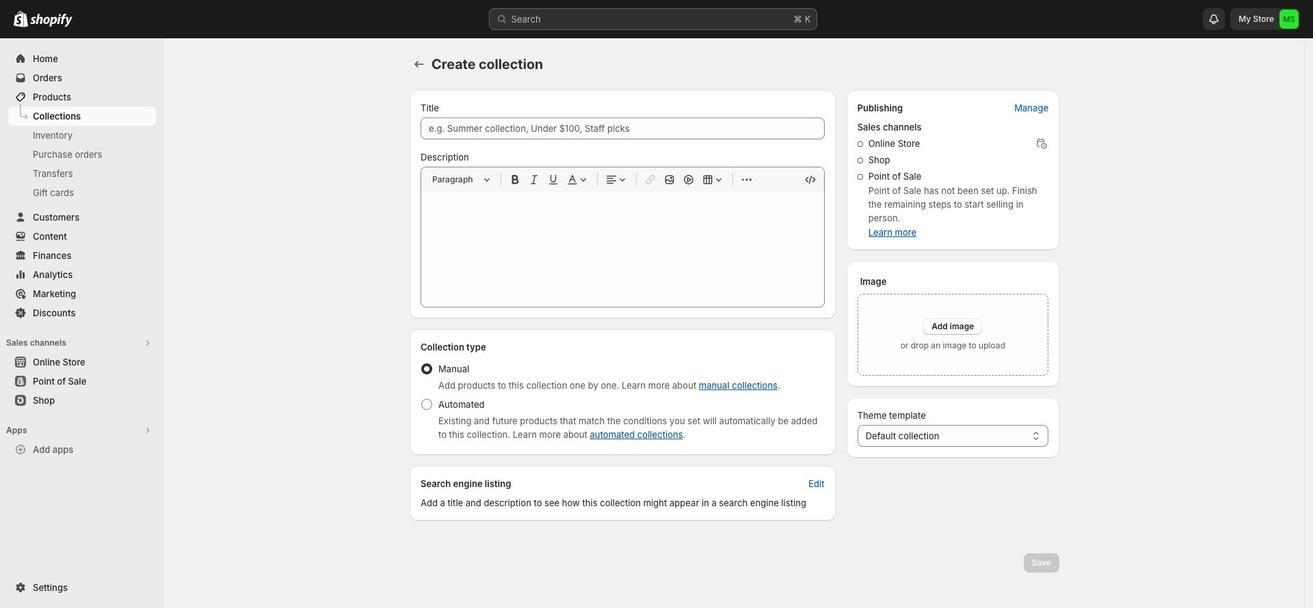 Task type: locate. For each thing, give the bounding box(es) containing it.
shopify image
[[30, 14, 72, 27]]

shopify image
[[14, 11, 28, 27]]



Task type: vqa. For each thing, say whether or not it's contained in the screenshot.
My Store image
yes



Task type: describe. For each thing, give the bounding box(es) containing it.
my store image
[[1280, 10, 1299, 29]]

e.g. Summer collection, Under $100, Staff picks text field
[[421, 118, 825, 140]]



